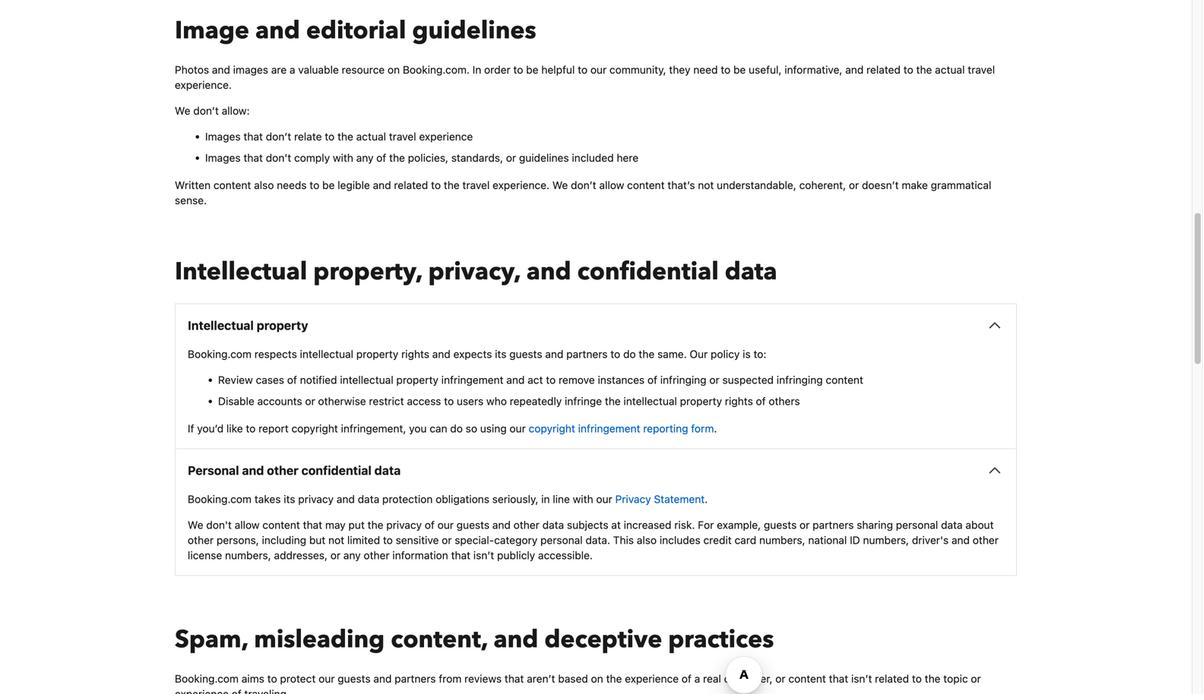 Task type: locate. For each thing, give the bounding box(es) containing it.
1 horizontal spatial isn't
[[852, 673, 872, 686]]

0 horizontal spatial isn't
[[474, 550, 494, 562]]

from
[[439, 673, 462, 686]]

1 vertical spatial allow
[[235, 519, 260, 532]]

0 horizontal spatial confidential
[[302, 464, 372, 478]]

booking.com up review
[[188, 348, 252, 361]]

0 vertical spatial partners
[[567, 348, 608, 361]]

on right "based"
[[591, 673, 603, 686]]

1 copyright from the left
[[292, 423, 338, 435]]

content,
[[391, 624, 488, 657]]

1 vertical spatial don't
[[206, 519, 232, 532]]

intellectual for intellectual property
[[188, 319, 254, 333]]

0 vertical spatial actual
[[935, 64, 965, 76]]

personal and other confidential data
[[188, 464, 401, 478]]

our right 'using'
[[510, 423, 526, 435]]

any down limited at bottom left
[[344, 550, 361, 562]]

allow:
[[222, 105, 250, 117]]

numbers, right card
[[760, 534, 806, 547]]

0 horizontal spatial allow
[[235, 519, 260, 532]]

2 copyright from the left
[[529, 423, 575, 435]]

example,
[[717, 519, 761, 532]]

intellectual up 'reporting'
[[624, 395, 677, 408]]

1 horizontal spatial not
[[698, 179, 714, 192]]

we don't allow:
[[175, 105, 250, 117]]

numbers, down sharing
[[863, 534, 909, 547]]

who
[[487, 395, 507, 408]]

property up restrict
[[356, 348, 399, 361]]

image and editorial guidelines
[[175, 14, 536, 47]]

our right protect
[[319, 673, 335, 686]]

confidential up intellectual property dropdown button
[[578, 255, 719, 289]]

and up intellectual property dropdown button
[[527, 255, 571, 289]]

privacy
[[298, 493, 334, 506], [386, 519, 422, 532]]

1 vertical spatial privacy
[[386, 519, 422, 532]]

and left act
[[507, 374, 525, 387]]

partners up the remove
[[567, 348, 608, 361]]

0 vertical spatial a
[[290, 64, 295, 76]]

1 horizontal spatial allow
[[599, 179, 624, 192]]

other down limited at bottom left
[[364, 550, 390, 562]]

1 vertical spatial with
[[573, 493, 594, 506]]

guests right example,
[[764, 519, 797, 532]]

confidential up 'may'
[[302, 464, 372, 478]]

experience
[[419, 130, 473, 143], [625, 673, 679, 686], [175, 688, 229, 695]]

personal up driver's
[[896, 519, 938, 532]]

0 vertical spatial its
[[495, 348, 507, 361]]

understandable,
[[717, 179, 797, 192]]

with right the line
[[573, 493, 594, 506]]

we inside written content also needs to be legible and related to the travel experience. we don't allow content that's not understandable, coherent, or doesn't make grammatical sense.
[[553, 179, 568, 192]]

our up at
[[596, 493, 613, 506]]

disable accounts or otherwise restrict access to users who repeatedly infringe the intellectual property rights of others
[[218, 395, 800, 408]]

. inside personal and other confidential data element
[[705, 493, 708, 506]]

data
[[725, 255, 777, 289], [375, 464, 401, 478], [358, 493, 380, 506], [543, 519, 564, 532], [941, 519, 963, 532]]

isn't inside we don't allow content that may put the privacy of our guests and other data subjects at increased risk. for example, guests or partners sharing personal data about other persons, including but not limited to sensitive or special-category personal data. this also includes credit card numbers, national id numbers, driver's and other license numbers, addresses, or any other information that isn't publicly accessible.
[[474, 550, 494, 562]]

experience left real
[[625, 673, 679, 686]]

don't left allow:
[[193, 105, 219, 117]]

.
[[714, 423, 717, 435], [705, 493, 708, 506]]

infringement down the 'infringe'
[[578, 423, 641, 435]]

0 horizontal spatial on
[[388, 64, 400, 76]]

0 horizontal spatial do
[[450, 423, 463, 435]]

0 vertical spatial allow
[[599, 179, 624, 192]]

1 horizontal spatial do
[[623, 348, 636, 361]]

other up category
[[514, 519, 540, 532]]

1 horizontal spatial experience.
[[493, 179, 550, 192]]

other
[[267, 464, 299, 478], [514, 519, 540, 532], [188, 534, 214, 547], [973, 534, 999, 547], [364, 550, 390, 562]]

and up aren't at the bottom left of page
[[494, 624, 539, 657]]

experience. down photos
[[175, 79, 232, 91]]

guests
[[510, 348, 543, 361], [457, 519, 490, 532], [764, 519, 797, 532], [338, 673, 371, 686]]

related inside booking.com aims to protect our guests and partners from reviews that aren't based on the experience of a real customer, or content that isn't related to the topic or experience of traveling.
[[875, 673, 909, 686]]

of left others
[[756, 395, 766, 408]]

privacy up sensitive
[[386, 519, 422, 532]]

otherwise
[[318, 395, 366, 408]]

actual inside photos and images are a valuable resource on booking.com. in order to be helpful to our community, they need to be useful, informative, and related to the actual travel experience.
[[935, 64, 965, 76]]

confidential
[[578, 255, 719, 289], [302, 464, 372, 478]]

personal and other confidential data element
[[188, 480, 1004, 564]]

1 vertical spatial also
[[637, 534, 657, 547]]

booking.com for booking.com respects intellectual property rights and expects its guests and partners to do the same. our policy is to:
[[188, 348, 252, 361]]

1 vertical spatial related
[[394, 179, 428, 192]]

and right legible
[[373, 179, 391, 192]]

experience up policies,
[[419, 130, 473, 143]]

and
[[255, 14, 300, 47], [212, 64, 230, 76], [846, 64, 864, 76], [373, 179, 391, 192], [527, 255, 571, 289], [432, 348, 451, 361], [545, 348, 564, 361], [507, 374, 525, 387], [242, 464, 264, 478], [337, 493, 355, 506], [493, 519, 511, 532], [952, 534, 970, 547], [494, 624, 539, 657], [374, 673, 392, 686]]

may
[[325, 519, 346, 532]]

infringing
[[661, 374, 707, 387], [777, 374, 823, 387]]

don't inside we don't allow content that may put the privacy of our guests and other data subjects at increased risk. for example, guests or partners sharing personal data about other persons, including but not limited to sensitive or special-category personal data. this also includes credit card numbers, national id numbers, driver's and other license numbers, addresses, or any other information that isn't publicly accessible.
[[206, 519, 232, 532]]

booking.com
[[188, 348, 252, 361], [188, 493, 252, 506], [175, 673, 239, 686]]

1 horizontal spatial experience
[[419, 130, 473, 143]]

and up takes
[[242, 464, 264, 478]]

0 horizontal spatial infringing
[[661, 374, 707, 387]]

1 horizontal spatial confidential
[[578, 255, 719, 289]]

1 horizontal spatial a
[[695, 673, 700, 686]]

2 vertical spatial experience
[[175, 688, 229, 695]]

1 horizontal spatial travel
[[463, 179, 490, 192]]

driver's
[[912, 534, 949, 547]]

guests inside "intellectual property" element
[[510, 348, 543, 361]]

policy
[[711, 348, 740, 361]]

booking.com inside personal and other confidential data element
[[188, 493, 252, 506]]

partners up national
[[813, 519, 854, 532]]

0 horizontal spatial copyright
[[292, 423, 338, 435]]

property
[[257, 319, 308, 333], [356, 348, 399, 361], [396, 374, 439, 387], [680, 395, 722, 408]]

infringing down same.
[[661, 374, 707, 387]]

0 vertical spatial images
[[205, 130, 241, 143]]

1 horizontal spatial infringing
[[777, 374, 823, 387]]

2 images from the top
[[205, 152, 241, 164]]

in
[[541, 493, 550, 506]]

its
[[495, 348, 507, 361], [284, 493, 295, 506]]

we for allow:
[[175, 105, 190, 117]]

our down booking.com takes its privacy and data protection obligations seriously, in line with our privacy statement .
[[438, 519, 454, 532]]

property up access on the left bottom
[[396, 374, 439, 387]]

0 vertical spatial .
[[714, 423, 717, 435]]

do left so at the bottom left
[[450, 423, 463, 435]]

and up category
[[493, 519, 511, 532]]

1 horizontal spatial actual
[[935, 64, 965, 76]]

2 vertical spatial travel
[[463, 179, 490, 192]]

0 vertical spatial guidelines
[[412, 14, 536, 47]]

misleading
[[254, 624, 385, 657]]

1 images from the top
[[205, 130, 241, 143]]

0 vertical spatial personal
[[896, 519, 938, 532]]

booking.com.
[[403, 64, 470, 76]]

1 vertical spatial rights
[[725, 395, 753, 408]]

images for images that don't relate to the actual travel experience
[[205, 130, 241, 143]]

0 horizontal spatial .
[[705, 493, 708, 506]]

0 horizontal spatial rights
[[401, 348, 430, 361]]

0 vertical spatial booking.com
[[188, 348, 252, 361]]

valuable
[[298, 64, 339, 76]]

accounts
[[257, 395, 302, 408]]

1 vertical spatial its
[[284, 493, 295, 506]]

data inside "dropdown button"
[[375, 464, 401, 478]]

numbers,
[[760, 534, 806, 547], [863, 534, 909, 547], [225, 550, 271, 562]]

images
[[233, 64, 268, 76]]

don't left relate in the left top of the page
[[266, 130, 291, 143]]

intellectual inside dropdown button
[[188, 319, 254, 333]]

2 vertical spatial booking.com
[[175, 673, 239, 686]]

guests up act
[[510, 348, 543, 361]]

intellectual up review
[[188, 319, 254, 333]]

and left from
[[374, 673, 392, 686]]

with
[[333, 152, 353, 164], [573, 493, 594, 506]]

don't down included
[[571, 179, 597, 192]]

booking.com takes its privacy and data protection obligations seriously, in line with our privacy statement .
[[188, 493, 708, 506]]

but
[[309, 534, 326, 547]]

0 vertical spatial don't
[[266, 152, 291, 164]]

coherent,
[[800, 179, 846, 192]]

photos
[[175, 64, 209, 76]]

be
[[526, 64, 539, 76], [734, 64, 746, 76], [322, 179, 335, 192]]

of up sensitive
[[425, 519, 435, 532]]

or down notified
[[305, 395, 315, 408]]

risk.
[[675, 519, 695, 532]]

guidelines
[[412, 14, 536, 47], [519, 152, 569, 164]]

personal up accessible.
[[541, 534, 583, 547]]

0 horizontal spatial experience.
[[175, 79, 232, 91]]

other inside personal and other confidential data "dropdown button"
[[267, 464, 299, 478]]

intellectual up restrict
[[340, 374, 394, 387]]

0 vertical spatial on
[[388, 64, 400, 76]]

images up written
[[205, 152, 241, 164]]

a left real
[[695, 673, 700, 686]]

be left useful,
[[734, 64, 746, 76]]

also left needs
[[254, 179, 274, 192]]

notified
[[300, 374, 337, 387]]

. right 'reporting'
[[714, 423, 717, 435]]

booking.com down the personal
[[188, 493, 252, 506]]

1 vertical spatial we
[[553, 179, 568, 192]]

written
[[175, 179, 211, 192]]

0 vertical spatial also
[[254, 179, 274, 192]]

accessible.
[[538, 550, 593, 562]]

1 vertical spatial infringement
[[578, 423, 641, 435]]

privacy up 'may'
[[298, 493, 334, 506]]

copyright down repeatedly
[[529, 423, 575, 435]]

our
[[591, 64, 607, 76], [510, 423, 526, 435], [596, 493, 613, 506], [438, 519, 454, 532], [319, 673, 335, 686]]

infringement up users
[[442, 374, 504, 387]]

0 horizontal spatial personal
[[541, 534, 583, 547]]

property up respects
[[257, 319, 308, 333]]

0 vertical spatial we
[[175, 105, 190, 117]]

0 horizontal spatial not
[[329, 534, 345, 547]]

1 horizontal spatial don't
[[266, 130, 291, 143]]

the inside written content also needs to be legible and related to the travel experience. we don't allow content that's not understandable, coherent, or doesn't make grammatical sense.
[[444, 179, 460, 192]]

can
[[430, 423, 447, 435]]

1 horizontal spatial partners
[[567, 348, 608, 361]]

1 horizontal spatial its
[[495, 348, 507, 361]]

its right expects
[[495, 348, 507, 361]]

or right customer,
[[776, 673, 786, 686]]

images for images that don't comply with any of the policies, standards, or guidelines included here
[[205, 152, 241, 164]]

infringement,
[[341, 423, 406, 435]]

2 horizontal spatial partners
[[813, 519, 854, 532]]

1 horizontal spatial privacy
[[386, 519, 422, 532]]

partners inside booking.com aims to protect our guests and partners from reviews that aren't based on the experience of a real customer, or content that isn't related to the topic or experience of traveling.
[[395, 673, 436, 686]]

experience. inside written content also needs to be legible and related to the travel experience. we don't allow content that's not understandable, coherent, or doesn't make grammatical sense.
[[493, 179, 550, 192]]

guests inside booking.com aims to protect our guests and partners from reviews that aren't based on the experience of a real customer, or content that isn't related to the topic or experience of traveling.
[[338, 673, 371, 686]]

. up for
[[705, 493, 708, 506]]

2 vertical spatial related
[[875, 673, 909, 686]]

1 horizontal spatial be
[[526, 64, 539, 76]]

1 vertical spatial experience
[[625, 673, 679, 686]]

intellectual for intellectual property, privacy, and confidential data
[[175, 255, 307, 289]]

0 vertical spatial experience.
[[175, 79, 232, 91]]

related inside photos and images are a valuable resource on booking.com. in order to be helpful to our community, they need to be useful, informative, and related to the actual travel experience.
[[867, 64, 901, 76]]

0 vertical spatial not
[[698, 179, 714, 192]]

0 vertical spatial related
[[867, 64, 901, 76]]

0 horizontal spatial a
[[290, 64, 295, 76]]

0 vertical spatial don't
[[193, 105, 219, 117]]

not right that's
[[698, 179, 714, 192]]

other up takes
[[267, 464, 299, 478]]

guidelines up in
[[412, 14, 536, 47]]

0 horizontal spatial don't
[[193, 105, 219, 117]]

includes
[[660, 534, 701, 547]]

booking.com inside "intellectual property" element
[[188, 348, 252, 361]]

don't up needs
[[266, 152, 291, 164]]

same.
[[658, 348, 687, 361]]

be left legible
[[322, 179, 335, 192]]

on right resource in the top of the page
[[388, 64, 400, 76]]

1 vertical spatial isn't
[[852, 673, 872, 686]]

copyright down otherwise
[[292, 423, 338, 435]]

obligations
[[436, 493, 490, 506]]

don't
[[193, 105, 219, 117], [266, 130, 291, 143], [571, 179, 597, 192]]

2 vertical spatial partners
[[395, 673, 436, 686]]

we
[[175, 105, 190, 117], [553, 179, 568, 192], [188, 519, 203, 532]]

allow down here
[[599, 179, 624, 192]]

partners left from
[[395, 673, 436, 686]]

infringing up others
[[777, 374, 823, 387]]

and down about
[[952, 534, 970, 547]]

we inside we don't allow content that may put the privacy of our guests and other data subjects at increased risk. for example, guests or partners sharing personal data about other persons, including but not limited to sensitive or special-category personal data. this also includes credit card numbers, national id numbers, driver's and other license numbers, addresses, or any other information that isn't publicly accessible.
[[188, 519, 203, 532]]

allow inside we don't allow content that may put the privacy of our guests and other data subjects at increased risk. for example, guests or partners sharing personal data about other persons, including but not limited to sensitive or special-category personal data. this also includes credit card numbers, national id numbers, driver's and other license numbers, addresses, or any other information that isn't publicly accessible.
[[235, 519, 260, 532]]

or inside written content also needs to be legible and related to the travel experience. we don't allow content that's not understandable, coherent, or doesn't make grammatical sense.
[[849, 179, 859, 192]]

0 vertical spatial intellectual
[[300, 348, 354, 361]]

subjects
[[567, 519, 609, 532]]

1 vertical spatial confidential
[[302, 464, 372, 478]]

we don't allow content that may put the privacy of our guests and other data subjects at increased risk. for example, guests or partners sharing personal data about other persons, including but not limited to sensitive or special-category personal data. this also includes credit card numbers, national id numbers, driver's and other license numbers, addresses, or any other information that isn't publicly accessible.
[[188, 519, 999, 562]]

images that don't comply with any of the policies, standards, or guidelines included here
[[205, 152, 639, 164]]

content inside booking.com aims to protect our guests and partners from reviews that aren't based on the experience of a real customer, or content that isn't related to the topic or experience of traveling.
[[789, 673, 826, 686]]

related down images that don't comply with any of the policies, standards, or guidelines included here on the top of page
[[394, 179, 428, 192]]

or
[[506, 152, 516, 164], [849, 179, 859, 192], [710, 374, 720, 387], [305, 395, 315, 408], [800, 519, 810, 532], [442, 534, 452, 547], [331, 550, 341, 562], [776, 673, 786, 686], [971, 673, 981, 686]]

deceptive
[[545, 624, 662, 657]]

also down increased
[[637, 534, 657, 547]]

0 horizontal spatial its
[[284, 493, 295, 506]]

2 vertical spatial don't
[[571, 179, 597, 192]]

0 vertical spatial travel
[[968, 64, 995, 76]]

booking.com inside booking.com aims to protect our guests and partners from reviews that aren't based on the experience of a real customer, or content that isn't related to the topic or experience of traveling.
[[175, 673, 239, 686]]

0 horizontal spatial travel
[[389, 130, 416, 143]]

1 horizontal spatial .
[[714, 423, 717, 435]]

our inside we don't allow content that may put the privacy of our guests and other data subjects at increased risk. for example, guests or partners sharing personal data about other persons, including but not limited to sensitive or special-category personal data. this also includes credit card numbers, national id numbers, driver's and other license numbers, addresses, or any other information that isn't publicly accessible.
[[438, 519, 454, 532]]

be left helpful
[[526, 64, 539, 76]]

don't
[[266, 152, 291, 164], [206, 519, 232, 532]]

travel
[[968, 64, 995, 76], [389, 130, 416, 143], [463, 179, 490, 192]]

1 vertical spatial partners
[[813, 519, 854, 532]]

on inside booking.com aims to protect our guests and partners from reviews that aren't based on the experience of a real customer, or content that isn't related to the topic or experience of traveling.
[[591, 673, 603, 686]]

protection
[[382, 493, 433, 506]]

reviews
[[465, 673, 502, 686]]

respects
[[255, 348, 297, 361]]

intellectual up notified
[[300, 348, 354, 361]]

1 horizontal spatial personal
[[896, 519, 938, 532]]

rights up access on the left bottom
[[401, 348, 430, 361]]

images down we don't allow: on the top left of the page
[[205, 130, 241, 143]]

1 vertical spatial guidelines
[[519, 152, 569, 164]]

booking.com for booking.com aims to protect our guests and partners from reviews that aren't based on the experience of a real customer, or content that isn't related to the topic or experience of traveling.
[[175, 673, 239, 686]]

intellectual property element
[[188, 335, 1004, 437]]

1 vertical spatial experience.
[[493, 179, 550, 192]]

intellectual up intellectual property
[[175, 255, 307, 289]]

0 horizontal spatial don't
[[206, 519, 232, 532]]

topic
[[944, 673, 968, 686]]

or left doesn't
[[849, 179, 859, 192]]

allow up persons,
[[235, 519, 260, 532]]

partners inside we don't allow content that may put the privacy of our guests and other data subjects at increased risk. for example, guests or partners sharing personal data about other persons, including but not limited to sensitive or special-category personal data. this also includes credit card numbers, national id numbers, driver's and other license numbers, addresses, or any other information that isn't publicly accessible.
[[813, 519, 854, 532]]

guidelines left included
[[519, 152, 569, 164]]

1 vertical spatial travel
[[389, 130, 416, 143]]

allow inside written content also needs to be legible and related to the travel experience. we don't allow content that's not understandable, coherent, or doesn't make grammatical sense.
[[599, 179, 624, 192]]

travel inside photos and images are a valuable resource on booking.com. in order to be helpful to our community, they need to be useful, informative, and related to the actual travel experience.
[[968, 64, 995, 76]]

0 horizontal spatial partners
[[395, 673, 436, 686]]

and inside written content also needs to be legible and related to the travel experience. we don't allow content that's not understandable, coherent, or doesn't make grammatical sense.
[[373, 179, 391, 192]]

needs
[[277, 179, 307, 192]]

0 horizontal spatial with
[[333, 152, 353, 164]]

its right takes
[[284, 493, 295, 506]]

guests down misleading
[[338, 673, 371, 686]]

any up legible
[[356, 152, 374, 164]]

editorial
[[306, 14, 406, 47]]

experience. down standards,
[[493, 179, 550, 192]]

1 horizontal spatial copyright
[[529, 423, 575, 435]]

0 vertical spatial privacy
[[298, 493, 334, 506]]

and inside "dropdown button"
[[242, 464, 264, 478]]

content inside "intellectual property" element
[[826, 374, 864, 387]]

0 vertical spatial infringement
[[442, 374, 504, 387]]

repeatedly
[[510, 395, 562, 408]]

related right informative,
[[867, 64, 901, 76]]

do
[[623, 348, 636, 361], [450, 423, 463, 435]]

experience down "spam,"
[[175, 688, 229, 695]]

put
[[349, 519, 365, 532]]

a right "are"
[[290, 64, 295, 76]]



Task type: describe. For each thing, give the bounding box(es) containing it.
including
[[262, 534, 306, 547]]

at
[[612, 519, 621, 532]]

of right the cases
[[287, 374, 297, 387]]

our
[[690, 348, 708, 361]]

about
[[966, 519, 994, 532]]

1 vertical spatial don't
[[266, 130, 291, 143]]

0 horizontal spatial actual
[[356, 130, 386, 143]]

traveling.
[[244, 688, 290, 695]]

national
[[808, 534, 847, 547]]

limited
[[347, 534, 380, 547]]

related for guidelines
[[867, 64, 901, 76]]

of left real
[[682, 673, 692, 686]]

policies,
[[408, 152, 449, 164]]

0 horizontal spatial privacy
[[298, 493, 334, 506]]

access
[[407, 395, 441, 408]]

1 horizontal spatial don't
[[266, 152, 291, 164]]

and inside booking.com aims to protect our guests and partners from reviews that aren't based on the experience of a real customer, or content that isn't related to the topic or experience of traveling.
[[374, 673, 392, 686]]

practices
[[668, 624, 774, 657]]

you
[[409, 423, 427, 435]]

and right informative,
[[846, 64, 864, 76]]

not inside written content also needs to be legible and related to the travel experience. we don't allow content that's not understandable, coherent, or doesn't make grammatical sense.
[[698, 179, 714, 192]]

photos and images are a valuable resource on booking.com. in order to be helpful to our community, they need to be useful, informative, and related to the actual travel experience.
[[175, 64, 995, 91]]

a inside photos and images are a valuable resource on booking.com. in order to be helpful to our community, they need to be useful, informative, and related to the actual travel experience.
[[290, 64, 295, 76]]

experience. inside photos and images are a valuable resource on booking.com. in order to be helpful to our community, they need to be useful, informative, and related to the actual travel experience.
[[175, 79, 232, 91]]

booking.com aims to protect our guests and partners from reviews that aren't based on the experience of a real customer, or content that isn't related to the topic or experience of traveling.
[[175, 673, 981, 695]]

informative,
[[785, 64, 843, 76]]

community,
[[610, 64, 666, 76]]

helpful
[[542, 64, 575, 76]]

content inside we don't allow content that may put the privacy of our guests and other data subjects at increased risk. for example, guests or partners sharing personal data about other persons, including but not limited to sensitive or special-category personal data. this also includes credit card numbers, national id numbers, driver's and other license numbers, addresses, or any other information that isn't publicly accessible.
[[263, 519, 300, 532]]

of right instances
[[648, 374, 658, 387]]

or up national
[[800, 519, 810, 532]]

disable
[[218, 395, 255, 408]]

or down "policy"
[[710, 374, 720, 387]]

with inside personal and other confidential data element
[[573, 493, 594, 506]]

property inside dropdown button
[[257, 319, 308, 333]]

you'd
[[197, 423, 224, 435]]

cases
[[256, 374, 284, 387]]

2 horizontal spatial numbers,
[[863, 534, 909, 547]]

review cases of notified intellectual property infringement and act to remove instances of infringing or suspected infringing content
[[218, 374, 864, 387]]

customer,
[[724, 673, 773, 686]]

included
[[572, 152, 614, 164]]

to inside we don't allow content that may put the privacy of our guests and other data subjects at increased risk. for example, guests or partners sharing personal data about other persons, including but not limited to sensitive or special-category personal data. this also includes credit card numbers, national id numbers, driver's and other license numbers, addresses, or any other information that isn't publicly accessible.
[[383, 534, 393, 547]]

2 horizontal spatial be
[[734, 64, 746, 76]]

personal
[[188, 464, 239, 478]]

need
[[694, 64, 718, 76]]

privacy,
[[428, 255, 521, 289]]

also inside we don't allow content that may put the privacy of our guests and other data subjects at increased risk. for example, guests or partners sharing personal data about other persons, including but not limited to sensitive or special-category personal data. this also includes credit card numbers, national id numbers, driver's and other license numbers, addresses, or any other information that isn't publicly accessible.
[[637, 534, 657, 547]]

other down about
[[973, 534, 999, 547]]

real
[[703, 673, 721, 686]]

2 horizontal spatial experience
[[625, 673, 679, 686]]

0 vertical spatial do
[[623, 348, 636, 361]]

booking.com respects intellectual property rights and expects its guests and partners to do the same. our policy is to:
[[188, 348, 767, 361]]

review
[[218, 374, 253, 387]]

intellectual property
[[188, 319, 308, 333]]

related for and
[[875, 673, 909, 686]]

also inside written content also needs to be legible and related to the travel experience. we don't allow content that's not understandable, coherent, or doesn't make grammatical sense.
[[254, 179, 274, 192]]

0 vertical spatial with
[[333, 152, 353, 164]]

statement
[[654, 493, 705, 506]]

license
[[188, 550, 222, 562]]

is
[[743, 348, 751, 361]]

our inside "intellectual property" element
[[510, 423, 526, 435]]

make
[[902, 179, 928, 192]]

this
[[613, 534, 634, 547]]

. inside "intellectual property" element
[[714, 423, 717, 435]]

other up 'license'
[[188, 534, 214, 547]]

or left special-
[[442, 534, 452, 547]]

are
[[271, 64, 287, 76]]

restrict
[[369, 395, 404, 408]]

if
[[188, 423, 194, 435]]

special-
[[455, 534, 494, 547]]

on inside photos and images are a valuable resource on booking.com. in order to be helpful to our community, they need to be useful, informative, and related to the actual travel experience.
[[388, 64, 400, 76]]

related inside written content also needs to be legible and related to the travel experience. we don't allow content that's not understandable, coherent, or doesn't make grammatical sense.
[[394, 179, 428, 192]]

report
[[259, 423, 289, 435]]

the inside photos and images are a valuable resource on booking.com. in order to be helpful to our community, they need to be useful, informative, and related to the actual travel experience.
[[917, 64, 932, 76]]

standards,
[[451, 152, 503, 164]]

resource
[[342, 64, 385, 76]]

grammatical
[[931, 179, 992, 192]]

our inside booking.com aims to protect our guests and partners from reviews that aren't based on the experience of a real customer, or content that isn't related to the topic or experience of traveling.
[[319, 673, 335, 686]]

if you'd like to report copyright infringement, you can do so using our copyright infringement reporting form .
[[188, 423, 717, 435]]

based
[[558, 673, 588, 686]]

0 vertical spatial rights
[[401, 348, 430, 361]]

spam,
[[175, 624, 248, 657]]

partners inside "intellectual property" element
[[567, 348, 608, 361]]

or right standards,
[[506, 152, 516, 164]]

0 horizontal spatial experience
[[175, 688, 229, 695]]

comply
[[294, 152, 330, 164]]

in
[[473, 64, 482, 76]]

instances
[[598, 374, 645, 387]]

travel inside written content also needs to be legible and related to the travel experience. we don't allow content that's not understandable, coherent, or doesn't make grammatical sense.
[[463, 179, 490, 192]]

or down 'may'
[[331, 550, 341, 562]]

0 horizontal spatial numbers,
[[225, 550, 271, 562]]

property,
[[313, 255, 422, 289]]

confidential inside "dropdown button"
[[302, 464, 372, 478]]

protect
[[280, 673, 316, 686]]

sensitive
[[396, 534, 439, 547]]

publicly
[[497, 550, 535, 562]]

and up review cases of notified intellectual property infringement and act to remove instances of infringing or suspected infringing content
[[545, 348, 564, 361]]

useful,
[[749, 64, 782, 76]]

sharing
[[857, 519, 893, 532]]

or right topic
[[971, 673, 981, 686]]

for
[[698, 519, 714, 532]]

using
[[480, 423, 507, 435]]

of left policies,
[[377, 152, 386, 164]]

privacy inside we don't allow content that may put the privacy of our guests and other data subjects at increased risk. for example, guests or partners sharing personal data about other persons, including but not limited to sensitive or special-category personal data. this also includes credit card numbers, national id numbers, driver's and other license numbers, addresses, or any other information that isn't publicly accessible.
[[386, 519, 422, 532]]

and left expects
[[432, 348, 451, 361]]

isn't inside booking.com aims to protect our guests and partners from reviews that aren't based on the experience of a real customer, or content that isn't related to the topic or experience of traveling.
[[852, 673, 872, 686]]

2 infringing from the left
[[777, 374, 823, 387]]

others
[[769, 395, 800, 408]]

its inside "intellectual property" element
[[495, 348, 507, 361]]

doesn't
[[862, 179, 899, 192]]

and up "are"
[[255, 14, 300, 47]]

so
[[466, 423, 477, 435]]

booking.com for booking.com takes its privacy and data protection obligations seriously, in line with our privacy statement .
[[188, 493, 252, 506]]

0 vertical spatial any
[[356, 152, 374, 164]]

sense.
[[175, 194, 207, 207]]

of left traveling.
[[232, 688, 242, 695]]

the inside we don't allow content that may put the privacy of our guests and other data subjects at increased risk. for example, guests or partners sharing personal data about other persons, including but not limited to sensitive or special-category personal data. this also includes credit card numbers, national id numbers, driver's and other license numbers, addresses, or any other information that isn't publicly accessible.
[[368, 519, 384, 532]]

be inside written content also needs to be legible and related to the travel experience. we don't allow content that's not understandable, coherent, or doesn't make grammatical sense.
[[322, 179, 335, 192]]

a inside booking.com aims to protect our guests and partners from reviews that aren't based on the experience of a real customer, or content that isn't related to the topic or experience of traveling.
[[695, 673, 700, 686]]

1 infringing from the left
[[661, 374, 707, 387]]

guests up special-
[[457, 519, 490, 532]]

privacy statement link
[[615, 493, 705, 506]]

intellectual property button
[[188, 317, 1004, 335]]

line
[[553, 493, 570, 506]]

of inside we don't allow content that may put the privacy of our guests and other data subjects at increased risk. for example, guests or partners sharing personal data about other persons, including but not limited to sensitive or special-category personal data. this also includes credit card numbers, national id numbers, driver's and other license numbers, addresses, or any other information that isn't publicly accessible.
[[425, 519, 435, 532]]

our inside photos and images are a valuable resource on booking.com. in order to be helpful to our community, they need to be useful, informative, and related to the actual travel experience.
[[591, 64, 607, 76]]

and up 'may'
[[337, 493, 355, 506]]

act
[[528, 374, 543, 387]]

increased
[[624, 519, 672, 532]]

1 horizontal spatial numbers,
[[760, 534, 806, 547]]

and right photos
[[212, 64, 230, 76]]

credit
[[704, 534, 732, 547]]

2 vertical spatial intellectual
[[624, 395, 677, 408]]

property up form in the right of the page
[[680, 395, 722, 408]]

personal and other confidential data button
[[188, 462, 1004, 480]]

category
[[494, 534, 538, 547]]

0 horizontal spatial infringement
[[442, 374, 504, 387]]

legible
[[338, 179, 370, 192]]

we for allow
[[188, 519, 203, 532]]

1 vertical spatial intellectual
[[340, 374, 394, 387]]

card
[[735, 534, 757, 547]]

0 vertical spatial confidential
[[578, 255, 719, 289]]

0 vertical spatial experience
[[419, 130, 473, 143]]

don't inside written content also needs to be legible and related to the travel experience. we don't allow content that's not understandable, coherent, or doesn't make grammatical sense.
[[571, 179, 597, 192]]

its inside personal and other confidential data element
[[284, 493, 295, 506]]

1 horizontal spatial infringement
[[578, 423, 641, 435]]

reporting
[[643, 423, 688, 435]]

images that don't relate to the actual travel experience
[[205, 130, 473, 143]]

here
[[617, 152, 639, 164]]

suspected
[[723, 374, 774, 387]]

not inside we don't allow content that may put the privacy of our guests and other data subjects at increased risk. for example, guests or partners sharing personal data about other persons, including but not limited to sensitive or special-category personal data. this also includes credit card numbers, national id numbers, driver's and other license numbers, addresses, or any other information that isn't publicly accessible.
[[329, 534, 345, 547]]

that's
[[668, 179, 695, 192]]

1 horizontal spatial rights
[[725, 395, 753, 408]]

image
[[175, 14, 249, 47]]

any inside we don't allow content that may put the privacy of our guests and other data subjects at increased risk. for example, guests or partners sharing personal data about other persons, including but not limited to sensitive or special-category personal data. this also includes credit card numbers, national id numbers, driver's and other license numbers, addresses, or any other information that isn't publicly accessible.
[[344, 550, 361, 562]]

users
[[457, 395, 484, 408]]



Task type: vqa. For each thing, say whether or not it's contained in the screenshot.
the rightmost "partners"
yes



